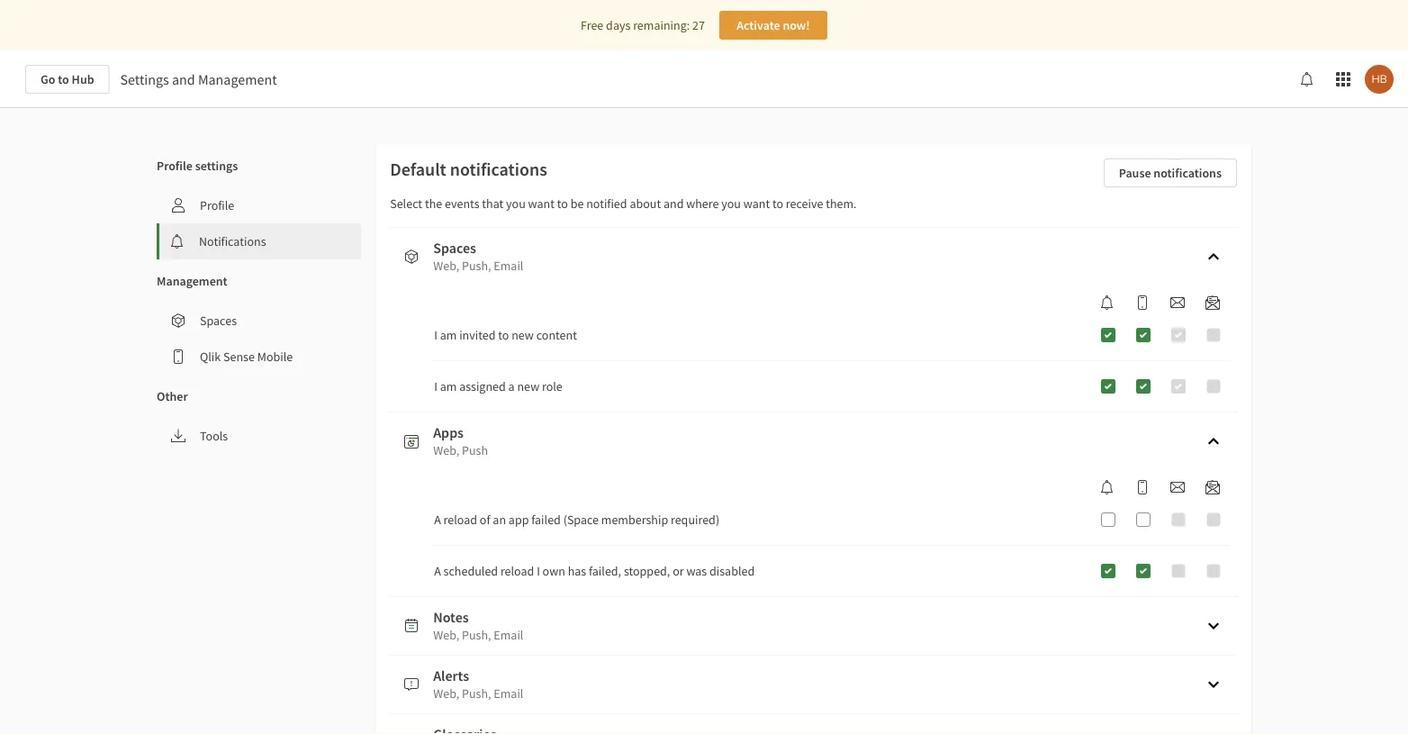 Task type: vqa. For each thing, say whether or not it's contained in the screenshot.
filters
no



Task type: describe. For each thing, give the bounding box(es) containing it.
am for assigned
[[440, 378, 457, 395]]

notifications sent to your email image for a scheduled reload i own has failed, stopped, or was disabled
[[1171, 480, 1185, 495]]

assigned
[[460, 378, 506, 395]]

spaces for spaces web, push, email
[[433, 239, 477, 257]]

events
[[445, 195, 480, 212]]

0 vertical spatial management
[[198, 70, 277, 88]]

spaces for spaces
[[200, 313, 237, 329]]

or
[[673, 563, 684, 579]]

hub
[[72, 71, 94, 87]]

1 vertical spatial management
[[157, 273, 228, 289]]

qlik sense mobile
[[200, 349, 293, 365]]

free
[[581, 17, 604, 33]]

has
[[568, 563, 587, 579]]

web, for spaces
[[433, 258, 460, 274]]

i am assigned a new role
[[434, 378, 563, 395]]

required)
[[671, 512, 720, 528]]

days
[[606, 17, 631, 33]]

notes web, push, email
[[433, 608, 524, 643]]

role
[[542, 378, 563, 395]]

spaces web, push, email
[[433, 239, 524, 274]]

notifications bundled in a daily email digest element for i am assigned a new role
[[1199, 295, 1228, 310]]

select
[[390, 195, 423, 212]]

remaining:
[[633, 17, 690, 33]]

notes
[[433, 608, 469, 626]]

scheduled
[[444, 563, 498, 579]]

disabled
[[710, 563, 755, 579]]

i am invited to new content
[[434, 327, 577, 343]]

push notifications in qlik sense mobile element for a scheduled reload i own has failed, stopped, or was disabled
[[1129, 480, 1158, 495]]

of
[[480, 512, 491, 528]]

new for role
[[517, 378, 540, 395]]

mobile
[[257, 349, 293, 365]]

be
[[571, 195, 584, 212]]

web, for alerts
[[433, 686, 460, 702]]

am for invited
[[440, 327, 457, 343]]

tools
[[200, 428, 228, 444]]

notifications when using qlik sense in a browser image for a scheduled reload i own has failed, stopped, or was disabled
[[1101, 480, 1115, 495]]

profile link
[[157, 187, 361, 223]]

about
[[630, 195, 661, 212]]

1 you from the left
[[506, 195, 526, 212]]

i for i am assigned a new role
[[434, 378, 438, 395]]

activate now! link
[[720, 11, 828, 40]]

qlik sense mobile link
[[157, 339, 361, 375]]

profile for profile
[[200, 197, 234, 213]]

to left be
[[557, 195, 568, 212]]

settings
[[195, 158, 238, 174]]

qlik
[[200, 349, 221, 365]]

notifications for pause notifications
[[1154, 165, 1222, 181]]

settings and management
[[120, 70, 277, 88]]

receive
[[786, 195, 824, 212]]

now!
[[783, 17, 810, 33]]

alerts
[[433, 667, 469, 685]]

go to hub
[[41, 71, 94, 87]]

notifications for default notifications
[[450, 158, 548, 181]]

email for notes
[[494, 627, 524, 643]]

web, for notes
[[433, 627, 460, 643]]

notifications sent to your email element for i am assigned a new role
[[1164, 295, 1193, 310]]

was
[[687, 563, 707, 579]]

new for content
[[512, 327, 534, 343]]

activate
[[737, 17, 781, 33]]

pause notifications
[[1119, 165, 1222, 181]]

other
[[157, 388, 188, 404]]

membership
[[602, 512, 669, 528]]



Task type: locate. For each thing, give the bounding box(es) containing it.
email inside spaces web, push, email
[[494, 258, 524, 274]]

stopped,
[[624, 563, 670, 579]]

i left invited
[[434, 327, 438, 343]]

sense
[[223, 349, 255, 365]]

1 vertical spatial notifications sent to your email image
[[1171, 480, 1185, 495]]

pause
[[1119, 165, 1152, 181]]

notifications sent to your email image right push notifications in qlik sense mobile image
[[1171, 295, 1185, 310]]

email
[[494, 258, 524, 274], [494, 627, 524, 643], [494, 686, 524, 702]]

notifications when using qlik sense in a browser image left push notifications in qlik sense mobile icon
[[1101, 480, 1115, 495]]

web, for apps
[[433, 442, 460, 459]]

web,
[[433, 258, 460, 274], [433, 442, 460, 459], [433, 627, 460, 643], [433, 686, 460, 702]]

0 vertical spatial notifications bundled in a daily email digest image
[[1206, 295, 1221, 310]]

i left assigned
[[434, 378, 438, 395]]

email inside alerts web, push, email
[[494, 686, 524, 702]]

you
[[506, 195, 526, 212], [722, 195, 741, 212]]

own
[[543, 563, 566, 579]]

1 horizontal spatial notifications
[[1154, 165, 1222, 181]]

2 notifications sent to your email image from the top
[[1171, 480, 1185, 495]]

27
[[693, 17, 705, 33]]

0 horizontal spatial notifications
[[450, 158, 548, 181]]

the
[[425, 195, 442, 212]]

notifications bundled in a daily email digest image right push notifications in qlik sense mobile icon
[[1206, 480, 1221, 495]]

a left of at the left of the page
[[434, 512, 441, 528]]

i for i am invited to new content
[[434, 327, 438, 343]]

0 vertical spatial reload
[[444, 512, 477, 528]]

notifications bundled in a daily email digest image
[[1206, 295, 1221, 310], [1206, 480, 1221, 495]]

want
[[528, 195, 555, 212], [744, 195, 770, 212]]

0 vertical spatial notifications sent to your email image
[[1171, 295, 1185, 310]]

push
[[462, 442, 488, 459]]

1 push notifications in qlik sense mobile element from the top
[[1129, 295, 1158, 310]]

email down that
[[494, 258, 524, 274]]

push, for notes
[[462, 627, 491, 643]]

0 horizontal spatial you
[[506, 195, 526, 212]]

2 notifications sent to your email element from the top
[[1164, 480, 1193, 495]]

email for alerts
[[494, 686, 524, 702]]

2 email from the top
[[494, 627, 524, 643]]

spaces link
[[157, 303, 361, 339]]

and
[[172, 70, 195, 88], [664, 195, 684, 212]]

new left content
[[512, 327, 534, 343]]

am left assigned
[[440, 378, 457, 395]]

to right go
[[58, 71, 69, 87]]

notifications bundled in a daily email digest element right push notifications in qlik sense mobile icon
[[1199, 480, 1228, 495]]

2 push, from the top
[[462, 627, 491, 643]]

default
[[390, 158, 447, 181]]

0 vertical spatial spaces
[[433, 239, 477, 257]]

notifications bundled in a daily email digest image right push notifications in qlik sense mobile image
[[1206, 295, 1221, 310]]

content
[[537, 327, 577, 343]]

1 notifications when using qlik sense in a browser element from the top
[[1094, 295, 1122, 310]]

profile left settings on the left of page
[[157, 158, 193, 174]]

profile for profile settings
[[157, 158, 193, 174]]

settings
[[120, 70, 169, 88]]

notifications sent to your email element
[[1164, 295, 1193, 310], [1164, 480, 1193, 495]]

push, inside alerts web, push, email
[[462, 686, 491, 702]]

profile
[[157, 158, 193, 174], [200, 197, 234, 213]]

2 push notifications in qlik sense mobile element from the top
[[1129, 480, 1158, 495]]

1 vertical spatial profile
[[200, 197, 234, 213]]

0 vertical spatial profile
[[157, 158, 193, 174]]

notifications sent to your email image for i am assigned a new role
[[1171, 295, 1185, 310]]

1 vertical spatial i
[[434, 378, 438, 395]]

1 vertical spatial and
[[664, 195, 684, 212]]

0 vertical spatial notifications when using qlik sense in a browser element
[[1094, 295, 1122, 310]]

1 vertical spatial spaces
[[200, 313, 237, 329]]

management down notifications
[[157, 273, 228, 289]]

a scheduled reload i own has failed, stopped, or was disabled
[[434, 563, 755, 579]]

notifications when using qlik sense in a browser image for i am assigned a new role
[[1101, 295, 1115, 310]]

(space
[[564, 512, 599, 528]]

pause notifications button
[[1104, 159, 1238, 187]]

i
[[434, 327, 438, 343], [434, 378, 438, 395], [537, 563, 540, 579]]

push, inside spaces web, push, email
[[462, 258, 491, 274]]

2 vertical spatial push,
[[462, 686, 491, 702]]

and right the about
[[664, 195, 684, 212]]

app
[[509, 512, 529, 528]]

notified
[[587, 195, 627, 212]]

howard brown image
[[1366, 65, 1394, 94]]

notifications when using qlik sense in a browser image left push notifications in qlik sense mobile image
[[1101, 295, 1115, 310]]

0 vertical spatial a
[[434, 512, 441, 528]]

a left scheduled
[[434, 563, 441, 579]]

notifications bundled in a daily email digest image for a scheduled reload i own has failed, stopped, or was disabled
[[1206, 480, 1221, 495]]

email down notes web, push, email
[[494, 686, 524, 702]]

1 push, from the top
[[462, 258, 491, 274]]

2 web, from the top
[[433, 442, 460, 459]]

1 vertical spatial reload
[[501, 563, 534, 579]]

notifications bundled in a daily email digest element
[[1199, 295, 1228, 310], [1199, 480, 1228, 495]]

web, inside spaces web, push, email
[[433, 258, 460, 274]]

email up alerts web, push, email
[[494, 627, 524, 643]]

0 vertical spatial and
[[172, 70, 195, 88]]

push notifications in qlik sense mobile element
[[1129, 295, 1158, 310], [1129, 480, 1158, 495]]

want left be
[[528, 195, 555, 212]]

1 vertical spatial am
[[440, 378, 457, 395]]

failed
[[532, 512, 561, 528]]

3 email from the top
[[494, 686, 524, 702]]

1 web, from the top
[[433, 258, 460, 274]]

1 vertical spatial push,
[[462, 627, 491, 643]]

1 vertical spatial notifications bundled in a daily email digest element
[[1199, 480, 1228, 495]]

spaces up the qlik at the top left of the page
[[200, 313, 237, 329]]

management
[[198, 70, 277, 88], [157, 273, 228, 289]]

1 am from the top
[[440, 327, 457, 343]]

you right the where
[[722, 195, 741, 212]]

1 vertical spatial new
[[517, 378, 540, 395]]

notifications right pause
[[1154, 165, 1222, 181]]

a for a scheduled reload i own has failed, stopped, or was disabled
[[434, 563, 441, 579]]

them.
[[826, 195, 857, 212]]

notifications inside button
[[1154, 165, 1222, 181]]

to
[[58, 71, 69, 87], [557, 195, 568, 212], [773, 195, 784, 212], [498, 327, 509, 343]]

push notifications in qlik sense mobile image
[[1136, 480, 1150, 495]]

0 vertical spatial email
[[494, 258, 524, 274]]

notifications when using qlik sense in a browser element left push notifications in qlik sense mobile image
[[1094, 295, 1122, 310]]

2 vertical spatial i
[[537, 563, 540, 579]]

push,
[[462, 258, 491, 274], [462, 627, 491, 643], [462, 686, 491, 702]]

web, inside apps web, push
[[433, 442, 460, 459]]

notifications sent to your email image
[[1171, 295, 1185, 310], [1171, 480, 1185, 495]]

notifications bundled in a daily email digest element for a scheduled reload i own has failed, stopped, or was disabled
[[1199, 480, 1228, 495]]

notifications when using qlik sense in a browser element left push notifications in qlik sense mobile icon
[[1094, 480, 1122, 495]]

push, down notes
[[462, 627, 491, 643]]

push, down alerts
[[462, 686, 491, 702]]

profile settings
[[157, 158, 238, 174]]

spaces
[[433, 239, 477, 257], [200, 313, 237, 329]]

notifications
[[450, 158, 548, 181], [1154, 165, 1222, 181]]

0 vertical spatial notifications sent to your email element
[[1164, 295, 1193, 310]]

0 horizontal spatial spaces
[[200, 313, 237, 329]]

0 horizontal spatial profile
[[157, 158, 193, 174]]

to right invited
[[498, 327, 509, 343]]

email for spaces
[[494, 258, 524, 274]]

alerts web, push, email
[[433, 667, 524, 702]]

notifications when using qlik sense in a browser element for i am assigned a new role
[[1094, 295, 1122, 310]]

1 email from the top
[[494, 258, 524, 274]]

new right a
[[517, 378, 540, 395]]

web, down the apps
[[433, 442, 460, 459]]

push notifications in qlik sense mobile image
[[1136, 295, 1150, 310]]

apps web, push
[[433, 423, 488, 459]]

0 horizontal spatial want
[[528, 195, 555, 212]]

notifications sent to your email element right push notifications in qlik sense mobile icon
[[1164, 480, 1193, 495]]

2 you from the left
[[722, 195, 741, 212]]

to left receive at the top right of the page
[[773, 195, 784, 212]]

activate now!
[[737, 17, 810, 33]]

web, down alerts
[[433, 686, 460, 702]]

select the events that you want to be notified about and where you want to receive them.
[[390, 195, 857, 212]]

you right that
[[506, 195, 526, 212]]

notifications when using qlik sense in a browser element for a scheduled reload i own has failed, stopped, or was disabled
[[1094, 480, 1122, 495]]

2 notifications when using qlik sense in a browser element from the top
[[1094, 480, 1122, 495]]

1 notifications bundled in a daily email digest image from the top
[[1206, 295, 1221, 310]]

1 notifications sent to your email image from the top
[[1171, 295, 1185, 310]]

1 vertical spatial a
[[434, 563, 441, 579]]

notifications
[[199, 233, 266, 250]]

0 vertical spatial new
[[512, 327, 534, 343]]

a reload of an app failed (space membership required)
[[434, 512, 720, 528]]

0 vertical spatial notifications when using qlik sense in a browser image
[[1101, 295, 1115, 310]]

notifications link
[[159, 223, 361, 259]]

0 vertical spatial am
[[440, 327, 457, 343]]

new
[[512, 327, 534, 343], [517, 378, 540, 395]]

3 push, from the top
[[462, 686, 491, 702]]

a
[[509, 378, 515, 395]]

2 want from the left
[[744, 195, 770, 212]]

web, down the the
[[433, 258, 460, 274]]

1 horizontal spatial want
[[744, 195, 770, 212]]

an
[[493, 512, 506, 528]]

reload left of at the left of the page
[[444, 512, 477, 528]]

a
[[434, 512, 441, 528], [434, 563, 441, 579]]

email inside notes web, push, email
[[494, 627, 524, 643]]

push, inside notes web, push, email
[[462, 627, 491, 643]]

go to hub link
[[25, 65, 109, 94]]

where
[[687, 195, 719, 212]]

default notifications
[[390, 158, 548, 181]]

web, inside notes web, push, email
[[433, 627, 460, 643]]

1 vertical spatial notifications when using qlik sense in a browser image
[[1101, 480, 1115, 495]]

1 notifications when using qlik sense in a browser image from the top
[[1101, 295, 1115, 310]]

notifications when using qlik sense in a browser image
[[1101, 295, 1115, 310], [1101, 480, 1115, 495]]

push, down events
[[462, 258, 491, 274]]

1 vertical spatial notifications bundled in a daily email digest image
[[1206, 480, 1221, 495]]

0 vertical spatial notifications bundled in a daily email digest element
[[1199, 295, 1228, 310]]

notifications when using qlik sense in a browser element
[[1094, 295, 1122, 310], [1094, 480, 1122, 495]]

reload left own
[[501, 563, 534, 579]]

1 vertical spatial notifications sent to your email element
[[1164, 480, 1193, 495]]

2 a from the top
[[434, 563, 441, 579]]

2 vertical spatial email
[[494, 686, 524, 702]]

1 horizontal spatial profile
[[200, 197, 234, 213]]

1 want from the left
[[528, 195, 555, 212]]

1 horizontal spatial you
[[722, 195, 741, 212]]

1 notifications sent to your email element from the top
[[1164, 295, 1193, 310]]

that
[[482, 195, 504, 212]]

web, down notes
[[433, 627, 460, 643]]

notifications sent to your email element right push notifications in qlik sense mobile image
[[1164, 295, 1193, 310]]

1 a from the top
[[434, 512, 441, 528]]

2 am from the top
[[440, 378, 457, 395]]

0 vertical spatial push notifications in qlik sense mobile element
[[1129, 295, 1158, 310]]

management up settings on the left of page
[[198, 70, 277, 88]]

notifications bundled in a daily email digest element right push notifications in qlik sense mobile image
[[1199, 295, 1228, 310]]

am left invited
[[440, 327, 457, 343]]

1 notifications bundled in a daily email digest element from the top
[[1199, 295, 1228, 310]]

notifications bundled in a daily email digest image for i am assigned a new role
[[1206, 295, 1221, 310]]

free days remaining: 27
[[581, 17, 705, 33]]

failed,
[[589, 563, 622, 579]]

1 horizontal spatial spaces
[[433, 239, 477, 257]]

0 vertical spatial i
[[434, 327, 438, 343]]

4 web, from the top
[[433, 686, 460, 702]]

tools link
[[157, 418, 361, 454]]

2 notifications bundled in a daily email digest image from the top
[[1206, 480, 1221, 495]]

go
[[41, 71, 55, 87]]

1 vertical spatial push notifications in qlik sense mobile element
[[1129, 480, 1158, 495]]

push notifications in qlik sense mobile element for i am assigned a new role
[[1129, 295, 1158, 310]]

1 vertical spatial email
[[494, 627, 524, 643]]

2 notifications bundled in a daily email digest element from the top
[[1199, 480, 1228, 495]]

0 horizontal spatial reload
[[444, 512, 477, 528]]

3 web, from the top
[[433, 627, 460, 643]]

1 horizontal spatial reload
[[501, 563, 534, 579]]

and right 'settings'
[[172, 70, 195, 88]]

1 horizontal spatial and
[[664, 195, 684, 212]]

push, for alerts
[[462, 686, 491, 702]]

0 vertical spatial push,
[[462, 258, 491, 274]]

apps
[[433, 423, 464, 441]]

web, inside alerts web, push, email
[[433, 686, 460, 702]]

invited
[[460, 327, 496, 343]]

i left own
[[537, 563, 540, 579]]

0 horizontal spatial and
[[172, 70, 195, 88]]

notifications sent to your email image right push notifications in qlik sense mobile icon
[[1171, 480, 1185, 495]]

push, for spaces
[[462, 258, 491, 274]]

am
[[440, 327, 457, 343], [440, 378, 457, 395]]

spaces inside spaces web, push, email
[[433, 239, 477, 257]]

spaces down events
[[433, 239, 477, 257]]

profile up notifications
[[200, 197, 234, 213]]

notifications sent to your email element for a scheduled reload i own has failed, stopped, or was disabled
[[1164, 480, 1193, 495]]

want left receive at the top right of the page
[[744, 195, 770, 212]]

1 vertical spatial notifications when using qlik sense in a browser element
[[1094, 480, 1122, 495]]

notifications up that
[[450, 158, 548, 181]]

a for a reload of an app failed (space membership required)
[[434, 512, 441, 528]]

reload
[[444, 512, 477, 528], [501, 563, 534, 579]]

2 notifications when using qlik sense in a browser image from the top
[[1101, 480, 1115, 495]]



